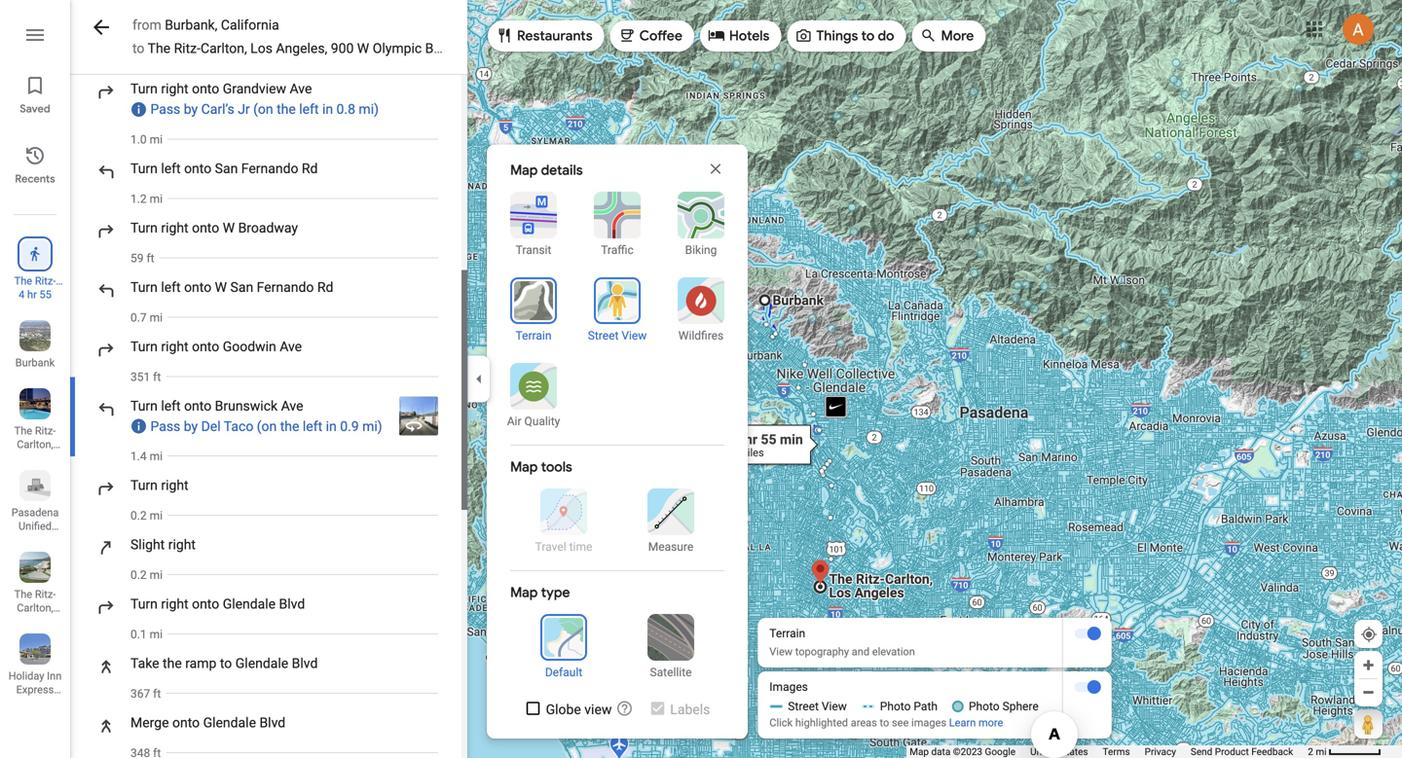 Task type: describe. For each thing, give the bounding box(es) containing it.
by for carl's
[[184, 101, 198, 117]]

air quality button
[[499, 363, 569, 429]]

 Show terrain  checkbox
[[1074, 626, 1101, 642]]

Default radio
[[521, 615, 607, 681]]

turn for turn right onto w broadway
[[131, 220, 158, 236]]

(on for jr
[[253, 101, 273, 117]]

inn
[[47, 671, 62, 683]]

onto for san fernando rd
[[184, 161, 212, 177]]

mi) for pass by carl's jr (on the left in 0.8 mi)
[[359, 101, 379, 117]]

left for turn left onto san fernando rd
[[161, 161, 181, 177]]

default
[[545, 666, 583, 680]]

0 vertical spatial blvd
[[279, 597, 305, 613]]

hotels
[[729, 27, 770, 45]]

hr
[[27, 289, 37, 301]]

1.4 mi
[[131, 450, 163, 464]]

mi right 1.4
[[150, 450, 163, 464]]

turn for turn right onto goodwin ave
[[131, 339, 158, 355]]

holiday
[[8, 671, 44, 683]]

ft for turn right onto goodwin ave
[[153, 370, 161, 384]]

take
[[131, 656, 159, 672]]

0.2 mi for slight
[[131, 569, 163, 583]]

ramp
[[185, 656, 217, 672]]

pass for left
[[150, 418, 180, 434]]

more
[[941, 27, 974, 45]]

0.2 mi for turn
[[131, 509, 163, 523]]

w for broadway
[[223, 220, 235, 236]]

transit button
[[499, 192, 569, 258]]

zoom out and see the world in 3d tooltip
[[616, 700, 633, 718]]

travel
[[535, 541, 566, 554]]

 restaurants
[[496, 25, 593, 46]]

onto for grandview ave
[[192, 81, 219, 97]]

jr
[[238, 101, 250, 117]]

55
[[39, 289, 51, 301]]

mi) for pass by del taco (on the left in 0.9 mi)
[[362, 418, 382, 434]]

sphere
[[1003, 700, 1039, 714]]

measure
[[648, 541, 694, 554]]

del
[[201, 418, 221, 434]]

0.1 mi
[[131, 628, 163, 642]]

san inside holiday inn express mira mesa- san diego
[[11, 711, 29, 724]]

0.8
[[337, 101, 355, 117]]

globe view
[[546, 702, 612, 718]]

2 mi
[[1308, 747, 1327, 758]]

recents button
[[0, 136, 70, 191]]

carlton, inside from burbank, california to the ritz-carlton, los angeles, 900 w olympic blvd, los angeles, ca 90015
[[201, 40, 247, 56]]

367
[[131, 688, 150, 701]]

 list
[[0, 0, 70, 759]]

turn for turn right onto grandview ave
[[131, 81, 158, 97]]

0.1
[[131, 628, 147, 642]]

to inside  things to do
[[861, 27, 875, 45]]

close image
[[707, 160, 725, 178]]

right for slight right
[[168, 537, 196, 553]]

w for san
[[215, 279, 227, 295]]

grandview
[[223, 81, 286, 97]]

1 vertical spatial street
[[788, 700, 819, 714]]

mi down slight right
[[150, 569, 163, 583]]

terrain view topography and elevation
[[770, 627, 915, 658]]

things
[[817, 27, 858, 45]]

learn
[[949, 717, 976, 729]]

los inside the ritz- carlton, los angeles
[[26, 452, 44, 465]]

Globe view checkbox
[[525, 700, 612, 720]]

ft for turn right onto w broadway
[[147, 252, 154, 265]]

burbank button
[[0, 313, 70, 373]]

0.7 mi
[[131, 311, 163, 325]]

satellite
[[650, 666, 692, 680]]

pass by carl's jr (on the left in 0.8 mi)
[[150, 101, 379, 117]]

menu image
[[23, 23, 47, 47]]

google account: apple lee  
(apple.applelee2001@gmail.com) image
[[1343, 14, 1374, 45]]

in for 0.9
[[326, 418, 337, 434]]

send
[[1191, 747, 1213, 758]]

mesa-
[[32, 698, 62, 710]]

the for the ritz- carlton, laguna niguel
[[14, 589, 32, 601]]

google maps element
[[0, 0, 1402, 759]]

wildfires
[[679, 329, 724, 343]]

 hotels
[[708, 25, 770, 46]]

turn right
[[131, 478, 189, 494]]

turn for turn right
[[131, 478, 158, 494]]

turn right onto glendale blvd
[[131, 597, 305, 613]]

traffic button
[[582, 192, 653, 258]]

2 vertical spatial the
[[163, 656, 182, 672]]

turn left onto brunswick ave
[[131, 398, 303, 414]]

data
[[932, 747, 951, 758]]

recents
[[15, 172, 55, 186]]

carlton, for the ritz- carlton, laguna niguel
[[17, 602, 53, 615]]

1 vertical spatial san
[[230, 279, 253, 295]]

0.9
[[340, 418, 359, 434]]

59
[[131, 252, 144, 265]]

united states
[[1030, 747, 1088, 758]]

path
[[914, 700, 938, 714]]

traffic
[[601, 243, 634, 257]]

 things to do
[[795, 25, 895, 46]]

holiday inn express mira mesa- san diego button
[[0, 626, 70, 724]]

right for turn right onto glendale blvd
[[161, 597, 189, 613]]

turn for turn left onto brunswick ave
[[131, 398, 158, 414]]

restaurants
[[517, 27, 593, 45]]

type
[[541, 584, 570, 602]]

biking button
[[666, 192, 736, 258]]

1 angeles, from the left
[[276, 40, 328, 56]]

the inside from burbank, california to the ritz-carlton, los angeles, 900 w olympic blvd, los angeles, ca 90015
[[148, 40, 171, 56]]

0 vertical spatial glendale
[[223, 597, 276, 613]]

show your location image
[[1361, 626, 1378, 644]]

to for from burbank, california to the ritz-carlton, los angeles, 900 w olympic blvd, los angeles, ca 90015
[[132, 40, 145, 56]]

click
[[770, 717, 793, 729]]

send product feedback
[[1191, 747, 1294, 758]]

0.2 for turn right
[[131, 509, 147, 523]]

saved button
[[0, 66, 70, 121]]

Labels checkbox
[[649, 700, 710, 720]]

right for turn right onto grandview ave
[[161, 81, 189, 97]]

onto for brunswick ave
[[184, 398, 212, 414]]

images
[[770, 681, 808, 694]]

map for map details
[[510, 162, 538, 179]]

 coffee
[[618, 25, 683, 46]]

areas
[[851, 717, 877, 729]]

status inside google maps "element"
[[758, 618, 1112, 739]]

product
[[1215, 747, 1249, 758]]

turn right onto w broadway
[[131, 220, 298, 236]]

terrain for terrain
[[516, 329, 552, 343]]

ritz- for the ritz- carlton, los angeles
[[35, 425, 56, 437]]

pass for right
[[150, 101, 180, 117]]

united
[[1030, 747, 1058, 758]]

 main content
[[70, 0, 597, 759]]

map details
[[510, 162, 583, 179]]

measure button
[[628, 489, 714, 555]]


[[920, 25, 937, 46]]

slight right
[[131, 537, 196, 553]]

turn for turn left onto san fernando rd
[[131, 161, 158, 177]]

right for turn right onto w broadway
[[161, 220, 189, 236]]

taco
[[224, 418, 254, 434]]

©2023
[[953, 747, 983, 758]]

the ritz- carlton, los angeles
[[14, 425, 56, 478]]

niguel
[[20, 630, 50, 642]]


[[618, 25, 636, 46]]

street view inside status
[[788, 700, 847, 714]]

united states button
[[1030, 746, 1088, 759]]

click highlighted areas to see images learn more
[[770, 717, 1003, 729]]

1 vertical spatial glendale
[[235, 656, 288, 672]]

0 vertical spatial san
[[215, 161, 238, 177]]

2
[[1308, 747, 1314, 758]]

laguna
[[17, 616, 53, 628]]

left left "0.8"
[[299, 101, 319, 117]]



Task type: locate. For each thing, give the bounding box(es) containing it.
from
[[132, 17, 161, 33]]

carlton, inside the ritz- carlton, laguna niguel
[[17, 602, 53, 615]]

1 vertical spatial the
[[280, 418, 299, 434]]

zoom in image
[[1362, 658, 1376, 673]]

right up 0.1 mi
[[161, 597, 189, 613]]

1 vertical spatial (on
[[257, 418, 277, 434]]

mi right 1.0
[[150, 133, 163, 146]]

show street view coverage image
[[1355, 710, 1383, 739]]

w left broadway
[[223, 220, 235, 236]]

2 0.2 from the top
[[131, 569, 147, 583]]

view
[[585, 702, 612, 718]]

carlton, for the ritz- carlton, los angeles
[[17, 439, 53, 451]]

the for grandview
[[277, 101, 296, 117]]

 button
[[90, 13, 113, 41]]

0 horizontal spatial los
[[26, 452, 44, 465]]

send product feedback button
[[1191, 746, 1294, 759]]

ave for turn right onto grandview ave
[[290, 81, 312, 97]]

onto for w san fernando rd
[[184, 279, 212, 295]]

0 vertical spatial the
[[148, 40, 171, 56]]

the ritz- carlton, laguna niguel
[[14, 589, 56, 642]]

view inside terrain view topography and elevation
[[770, 646, 793, 658]]

Satellite radio
[[628, 615, 714, 681]]

1 0.2 from the top
[[131, 509, 147, 523]]

ft right 351
[[153, 370, 161, 384]]

mi) right "0.8"
[[359, 101, 379, 117]]

mi) right 0.9
[[362, 418, 382, 434]]

san up goodwin
[[230, 279, 253, 295]]

2 information tooltip from the top
[[131, 419, 147, 434]]

fernando down broadway
[[257, 279, 314, 295]]

1 vertical spatial fernando
[[257, 279, 314, 295]]

terrain button
[[499, 278, 569, 344]]

travel time button
[[521, 489, 607, 555]]

2 mi button
[[1308, 747, 1382, 758]]

the inside the ritz- carlton, los angeles
[[14, 425, 32, 437]]

left up 1.4 mi
[[161, 398, 181, 414]]

district
[[18, 548, 52, 560]]

0.2 for slight right
[[131, 569, 147, 583]]

ave
[[290, 81, 312, 97], [280, 339, 302, 355], [281, 398, 303, 414]]

to right ramp
[[220, 656, 232, 672]]

0 vertical spatial by
[[184, 101, 198, 117]]

0 horizontal spatial angeles,
[[276, 40, 328, 56]]

by left carl's
[[184, 101, 198, 117]]

air
[[507, 415, 522, 429]]

street view
[[588, 329, 647, 343], [788, 700, 847, 714]]

do
[[878, 27, 895, 45]]

street view left wildfires
[[588, 329, 647, 343]]

0 vertical spatial carlton,
[[201, 40, 247, 56]]

photo for photo path
[[880, 700, 911, 714]]

0 horizontal spatial photo
[[880, 700, 911, 714]]


[[90, 13, 113, 41]]

1 pass from the top
[[150, 101, 180, 117]]

1 turn from the top
[[131, 81, 158, 97]]

1 vertical spatial rd
[[317, 279, 333, 295]]

carl's
[[201, 101, 234, 117]]

globe
[[546, 702, 581, 718]]

mi right 0.1
[[150, 628, 163, 642]]

1.4
[[131, 450, 147, 464]]

left left 0.9
[[303, 418, 323, 434]]

map for map data ©2023 google
[[910, 747, 929, 758]]

onto up carl's
[[192, 81, 219, 97]]

map left type
[[510, 584, 538, 602]]

0.2 down slight
[[131, 569, 147, 583]]

in left 0.9
[[326, 418, 337, 434]]

0 vertical spatial rd
[[302, 161, 318, 177]]

status
[[758, 618, 1112, 739]]

terrain up air quality button at the left of page
[[516, 329, 552, 343]]

2 pass from the top
[[150, 418, 180, 434]]

1 horizontal spatial street view
[[788, 700, 847, 714]]

burbank,
[[165, 17, 218, 33]]

mi right 0.7
[[150, 311, 163, 325]]

0.2 mi up slight
[[131, 509, 163, 523]]

los up angeles
[[26, 452, 44, 465]]

the right take at left
[[163, 656, 182, 672]]

(on for taco
[[257, 418, 277, 434]]

turn for turn right onto glendale blvd
[[131, 597, 158, 613]]

1 vertical spatial pass
[[150, 418, 180, 434]]

1 vertical spatial ritz-
[[35, 425, 56, 437]]

turn down the 59 ft
[[131, 279, 158, 295]]

onto up turn right onto w broadway
[[184, 161, 212, 177]]

0 vertical spatial view
[[622, 329, 647, 343]]

mira
[[8, 698, 30, 710]]

1.0 mi
[[131, 133, 163, 146]]

0 vertical spatial mi)
[[359, 101, 379, 117]]


[[708, 25, 725, 46]]

street right terrain button
[[588, 329, 619, 343]]

information tooltip up 1.4
[[131, 419, 147, 434]]

0 horizontal spatial terrain
[[516, 329, 552, 343]]

1 vertical spatial w
[[223, 220, 235, 236]]

zoom out image
[[1362, 686, 1376, 700]]

ft right 59
[[147, 252, 154, 265]]

onto down turn left onto san fernando rd
[[192, 220, 219, 236]]

photo up more
[[969, 700, 1000, 714]]

1 horizontal spatial terrain
[[770, 627, 806, 641]]

mi)
[[359, 101, 379, 117], [362, 418, 382, 434]]

ritz- inside the ritz- carlton, laguna niguel
[[35, 589, 56, 601]]

ave up "pass by carl's jr (on the left in 0.8 mi)"
[[290, 81, 312, 97]]

los right the blvd,
[[457, 40, 479, 56]]

to left see
[[880, 717, 889, 729]]

1 vertical spatial by
[[184, 418, 198, 434]]

0 vertical spatial terrain
[[516, 329, 552, 343]]

1 horizontal spatial street
[[788, 700, 819, 714]]

the
[[277, 101, 296, 117], [280, 418, 299, 434], [163, 656, 182, 672]]

right for turn right onto goodwin ave
[[161, 339, 189, 355]]

map
[[510, 162, 538, 179], [510, 459, 538, 476], [510, 584, 538, 602], [910, 747, 929, 758]]

unified
[[19, 521, 52, 533]]

1 vertical spatial carlton,
[[17, 439, 53, 451]]

0 vertical spatial street
[[588, 329, 619, 343]]

map type
[[510, 584, 570, 602]]

to inside region
[[220, 656, 232, 672]]

privacy
[[1145, 747, 1176, 758]]

elevation
[[872, 646, 915, 658]]

onto up ramp
[[192, 597, 219, 613]]

to inside from burbank, california to the ritz-carlton, los angeles, 900 w olympic blvd, los angeles, ca 90015
[[132, 40, 145, 56]]

footer containing map data ©2023 google
[[910, 746, 1308, 759]]

1 vertical spatial ave
[[280, 339, 302, 355]]

privacy button
[[1145, 746, 1176, 759]]

the inside the ritz- carlton, laguna niguel
[[14, 589, 32, 601]]

view
[[622, 329, 647, 343], [770, 646, 793, 658], [822, 700, 847, 714]]


[[496, 25, 513, 46]]

0 vertical spatial in
[[322, 101, 333, 117]]

terrain inside terrain view topography and elevation
[[770, 627, 806, 641]]

0 vertical spatial (on
[[253, 101, 273, 117]]

ritz- inside the ritz- carlton, los angeles
[[35, 425, 56, 437]]

ave up pass by del taco (on the left in 0.9 mi)
[[281, 398, 303, 414]]

right down 1.4 mi
[[161, 478, 189, 494]]

san down carl's
[[215, 161, 238, 177]]

the down from
[[148, 40, 171, 56]]

ft
[[147, 252, 154, 265], [153, 370, 161, 384], [153, 688, 161, 701]]

mi right 2
[[1316, 747, 1327, 758]]

glendale right ramp
[[235, 656, 288, 672]]

right for turn right
[[161, 478, 189, 494]]

right down 0.7 mi
[[161, 339, 189, 355]]

highlighted
[[796, 717, 848, 729]]

fernando
[[241, 161, 298, 177], [257, 279, 314, 295]]

5 turn from the top
[[131, 339, 158, 355]]

ave for turn left onto brunswick ave
[[281, 398, 303, 414]]

onto for w broadway
[[192, 220, 219, 236]]

more
[[979, 717, 1003, 729]]

onto right the merge
[[172, 715, 200, 732]]

ritz-
[[174, 40, 201, 56], [35, 425, 56, 437], [35, 589, 56, 601]]

turn left onto w san fernando rd
[[131, 279, 333, 295]]

2 0.2 mi from the top
[[131, 569, 163, 583]]

1 vertical spatial the
[[14, 425, 32, 437]]

information tooltip for pass by del taco (on the left in 0.9 mi)
[[131, 419, 147, 434]]

ritz- down burbank,
[[174, 40, 201, 56]]

in left "0.8"
[[322, 101, 333, 117]]

0 vertical spatial 0.2
[[131, 509, 147, 523]]

the right taco
[[280, 418, 299, 434]]

google
[[985, 747, 1016, 758]]

turn up 1.0 mi
[[131, 81, 158, 97]]

1 vertical spatial in
[[326, 418, 337, 434]]

map left tools
[[510, 459, 538, 476]]

turn
[[131, 81, 158, 97], [131, 161, 158, 177], [131, 220, 158, 236], [131, 279, 158, 295], [131, 339, 158, 355], [131, 398, 158, 414], [131, 478, 158, 494], [131, 597, 158, 613]]

2 vertical spatial ritz-
[[35, 589, 56, 601]]

turn up 0.1 mi
[[131, 597, 158, 613]]

1 horizontal spatial los
[[250, 40, 273, 56]]

by for del
[[184, 418, 198, 434]]

tools
[[541, 459, 572, 476]]

directions from burbank, california to the ritz-carlton, los angeles, 900 w olympic blvd, los angeles, ca 90015 region
[[70, 60, 467, 759]]

left for turn left onto w san fernando rd
[[161, 279, 181, 295]]

air quality
[[507, 415, 560, 429]]

in
[[322, 101, 333, 117], [326, 418, 337, 434]]

2 vertical spatial san
[[11, 711, 29, 724]]

0 vertical spatial information tooltip
[[131, 102, 147, 117]]

0 vertical spatial 0.2 mi
[[131, 509, 163, 523]]

information tooltip
[[131, 102, 147, 117], [131, 419, 147, 434]]

2 horizontal spatial los
[[457, 40, 479, 56]]

blvd,
[[425, 40, 454, 56]]

street view inside button
[[588, 329, 647, 343]]

1 horizontal spatial photo
[[969, 700, 1000, 714]]

turn down 1.4 mi
[[131, 478, 158, 494]]

diego
[[32, 711, 59, 724]]

carlton, up 'laguna'
[[17, 602, 53, 615]]

pasadena unified school district button
[[0, 463, 70, 560]]

3 turn from the top
[[131, 220, 158, 236]]

2 vertical spatial ave
[[281, 398, 303, 414]]

onto for glendale blvd
[[192, 597, 219, 613]]

map left data
[[910, 747, 929, 758]]

2 vertical spatial ft
[[153, 688, 161, 701]]

los down california
[[250, 40, 273, 56]]

0.2 up slight
[[131, 509, 147, 523]]

w right 900
[[357, 40, 369, 56]]

w up turn right onto goodwin ave
[[215, 279, 227, 295]]

1 information tooltip from the top
[[131, 102, 147, 117]]

mi up slight right
[[150, 509, 163, 523]]

california
[[221, 17, 279, 33]]

right right slight
[[168, 537, 196, 553]]

street down images
[[788, 700, 819, 714]]

mi right the '1.2'
[[150, 192, 163, 206]]

view left wildfires
[[622, 329, 647, 343]]

turn down 0.7 mi
[[131, 339, 158, 355]]

left down 1.0 mi
[[161, 161, 181, 177]]

photo path
[[880, 700, 938, 714]]

turn down 1.0 mi
[[131, 161, 158, 177]]

(on right taco
[[257, 418, 277, 434]]

onto
[[192, 81, 219, 97], [184, 161, 212, 177], [192, 220, 219, 236], [184, 279, 212, 295], [192, 339, 219, 355], [184, 398, 212, 414], [192, 597, 219, 613], [172, 715, 200, 732]]

1 horizontal spatial view
[[770, 646, 793, 658]]

2 horizontal spatial view
[[822, 700, 847, 714]]

carlton,
[[201, 40, 247, 56], [17, 439, 53, 451], [17, 602, 53, 615]]

0 horizontal spatial street
[[588, 329, 619, 343]]

photo for photo sphere
[[969, 700, 1000, 714]]

broadway
[[238, 220, 298, 236]]

ave for turn right onto goodwin ave
[[280, 339, 302, 355]]

0 vertical spatial ritz-
[[174, 40, 201, 56]]

 Show images  checkbox
[[1074, 680, 1101, 695]]

2 angeles, from the left
[[483, 40, 534, 56]]

right down 1.2 mi
[[161, 220, 189, 236]]

ritz- for the ritz- carlton, laguna niguel
[[35, 589, 56, 601]]

transit
[[516, 243, 552, 257]]

1 by from the top
[[184, 101, 198, 117]]

1 horizontal spatial angeles,
[[483, 40, 534, 56]]

onto up del
[[184, 398, 212, 414]]

the down "grandview"
[[277, 101, 296, 117]]

the for the ritz- carlton, los angeles
[[14, 425, 32, 437]]

2 by from the top
[[184, 418, 198, 434]]

states
[[1061, 747, 1088, 758]]

ritz- up angeles
[[35, 425, 56, 437]]

2 vertical spatial glendale
[[203, 715, 256, 732]]

ft right 367
[[153, 688, 161, 701]]

left for turn left onto brunswick ave
[[161, 398, 181, 414]]

onto down turn right onto w broadway
[[184, 279, 212, 295]]

ritz- up 'laguna'
[[35, 589, 56, 601]]

fernando up broadway
[[241, 161, 298, 177]]

367 ft
[[131, 688, 161, 701]]

angeles, left ca on the left top of page
[[483, 40, 534, 56]]

left
[[299, 101, 319, 117], [161, 161, 181, 177], [161, 279, 181, 295], [161, 398, 181, 414], [303, 418, 323, 434]]

in for 0.8
[[322, 101, 333, 117]]

the for brunswick
[[280, 418, 299, 434]]

information tooltip up 1.0
[[131, 102, 147, 117]]

ritz- inside from burbank, california to the ritz-carlton, los angeles, 900 w olympic blvd, los angeles, ca 90015
[[174, 40, 201, 56]]

photo up see
[[880, 700, 911, 714]]

2 vertical spatial the
[[14, 589, 32, 601]]

ca
[[538, 40, 556, 56]]

0 horizontal spatial street view
[[588, 329, 647, 343]]

1 vertical spatial ft
[[153, 370, 161, 384]]

by left del
[[184, 418, 198, 434]]

school
[[19, 534, 51, 546]]

0 vertical spatial ft
[[147, 252, 154, 265]]

rd
[[302, 161, 318, 177], [317, 279, 333, 295]]

1 vertical spatial terrain
[[770, 627, 806, 641]]

pasadena
[[11, 507, 59, 519]]

w inside from burbank, california to the ritz-carlton, los angeles, 900 w olympic blvd, los angeles, ca 90015
[[357, 40, 369, 56]]

information tooltip for pass by carl's jr (on the left in 0.8 mi)
[[131, 102, 147, 117]]

0.2 mi down slight
[[131, 569, 163, 583]]

turn right onto goodwin ave
[[131, 339, 302, 355]]

glendale up 'take the ramp to glendale blvd'
[[223, 597, 276, 613]]

1 vertical spatial information tooltip
[[131, 419, 147, 434]]

onto left goodwin
[[192, 339, 219, 355]]

the up 'laguna'
[[14, 589, 32, 601]]

angeles
[[16, 466, 54, 478]]

0.2 mi
[[131, 509, 163, 523], [131, 569, 163, 583]]

to for take the ramp to glendale blvd
[[220, 656, 232, 672]]

turn for turn left onto w san fernando rd
[[131, 279, 158, 295]]

view inside button
[[622, 329, 647, 343]]

to left do
[[861, 27, 875, 45]]

view up images
[[770, 646, 793, 658]]

0 vertical spatial pass
[[150, 101, 180, 117]]

2 vertical spatial view
[[822, 700, 847, 714]]

0 horizontal spatial view
[[622, 329, 647, 343]]

8 turn from the top
[[131, 597, 158, 613]]

map for map tools
[[510, 459, 538, 476]]

map for map type
[[510, 584, 538, 602]]

1 photo from the left
[[880, 700, 911, 714]]

turn down 1.2 mi
[[131, 220, 158, 236]]

quality
[[524, 415, 560, 429]]

onto for goodwin ave
[[192, 339, 219, 355]]

los
[[250, 40, 273, 56], [457, 40, 479, 56], [26, 452, 44, 465]]

0 vertical spatial the
[[277, 101, 296, 117]]

1 0.2 mi from the top
[[131, 509, 163, 523]]

2 vertical spatial w
[[215, 279, 227, 295]]

1 vertical spatial blvd
[[292, 656, 318, 672]]

1 vertical spatial 0.2
[[131, 569, 147, 583]]

slight
[[131, 537, 165, 553]]

collapse side panel image
[[468, 369, 490, 390]]

glendale down 'take the ramp to glendale blvd'
[[203, 715, 256, 732]]

turn down 351 ft
[[131, 398, 158, 414]]

(on right jr
[[253, 101, 273, 117]]

footer
[[910, 746, 1308, 759]]

pass by del taco (on the left in 0.9 mi)
[[150, 418, 382, 434]]

street inside button
[[588, 329, 619, 343]]

brunswick
[[215, 398, 278, 414]]

angeles,
[[276, 40, 328, 56], [483, 40, 534, 56]]

carlton, inside the ritz- carlton, los angeles
[[17, 439, 53, 451]]

2 turn from the top
[[131, 161, 158, 177]]

pasadena unified school district
[[11, 507, 59, 560]]

the up angeles
[[14, 425, 32, 437]]


[[795, 25, 813, 46]]

terrain inside terrain button
[[516, 329, 552, 343]]

street view up highlighted
[[788, 700, 847, 714]]

2 vertical spatial carlton,
[[17, 602, 53, 615]]

351
[[131, 370, 150, 384]]

status containing terrain
[[758, 618, 1112, 739]]

0 vertical spatial ave
[[290, 81, 312, 97]]

4 turn from the top
[[131, 279, 158, 295]]

view up highlighted
[[822, 700, 847, 714]]

feedback
[[1252, 747, 1294, 758]]

1 vertical spatial mi)
[[362, 418, 382, 434]]

0 vertical spatial fernando
[[241, 161, 298, 177]]

to for click highlighted areas to see images learn more
[[880, 717, 889, 729]]

0 vertical spatial w
[[357, 40, 369, 56]]

to down from
[[132, 40, 145, 56]]

terrain up topography
[[770, 627, 806, 641]]

angeles, left 900
[[276, 40, 328, 56]]

6 turn from the top
[[131, 398, 158, 414]]

pass up 1.4 mi
[[150, 418, 180, 434]]

1 vertical spatial 0.2 mi
[[131, 569, 163, 583]]

terrain for terrain view topography and elevation
[[770, 627, 806, 641]]

footer inside google maps "element"
[[910, 746, 1308, 759]]

details
[[541, 162, 583, 179]]

2 vertical spatial blvd
[[259, 715, 286, 732]]

carlton, up angeles
[[17, 439, 53, 451]]

2 photo from the left
[[969, 700, 1000, 714]]

1 vertical spatial view
[[770, 646, 793, 658]]

ave right goodwin
[[280, 339, 302, 355]]

burbank
[[15, 357, 55, 369]]

7 turn from the top
[[131, 478, 158, 494]]

blvd
[[279, 597, 305, 613], [292, 656, 318, 672], [259, 715, 286, 732]]

4 hr 55
[[19, 289, 51, 301]]

holiday inn express mira mesa- san diego
[[8, 671, 62, 724]]

left up 0.7 mi
[[161, 279, 181, 295]]

0 vertical spatial street view
[[588, 329, 647, 343]]

from burbank, california to the ritz-carlton, los angeles, 900 w olympic blvd, los angeles, ca 90015
[[132, 17, 597, 56]]

pass up 1.0 mi
[[150, 101, 180, 117]]


[[26, 243, 44, 265]]

1 vertical spatial street view
[[788, 700, 847, 714]]



Task type: vqa. For each thing, say whether or not it's contained in the screenshot.
Recents
yes



